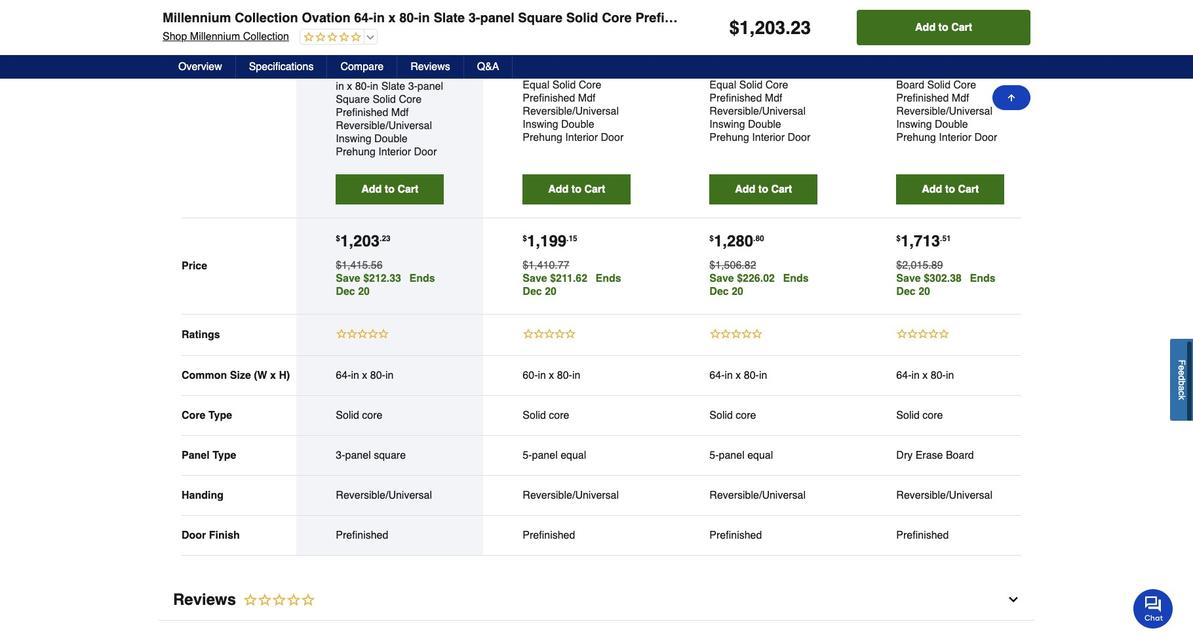 Task type: describe. For each thing, give the bounding box(es) containing it.
core for ovation 64- in x 80-in slate 5-panel equal solid core prefinished mdf reversible/universal inswing double prehung interior door
[[766, 80, 788, 91]]

$212.33
[[363, 273, 401, 285]]

more options available for ovation 60- in x 80-in slate 5-panel equal solid core prefinished mdf reversible/universal inswing double prehung interior door
[[526, 18, 615, 26]]

. for save $226.02
[[753, 234, 756, 243]]

q&a
[[477, 61, 499, 73]]

$1,506.82
[[710, 260, 756, 272]]

collection for ovation 64- in x 80-in slate 5-panel equal solid core prefinished mdf reversible/universal inswing double prehung interior door
[[710, 53, 760, 65]]

equal for ovation 60- in x 80-in slate 5-panel equal solid core prefinished mdf reversible/universal inswing double prehung interior door
[[523, 80, 550, 91]]

$ 1,280 . 80
[[710, 232, 764, 251]]

x inside ovation 64-in x 80-in slate dry erase board solid core prefinished mdf reversible/universal inswing double prehung interior door
[[896, 66, 902, 78]]

inswing for ovation 64- in x 80-in slate 5-panel equal solid core prefinished mdf reversible/universal inswing double prehung interior door
[[710, 119, 745, 131]]

1 equal from the left
[[561, 450, 586, 462]]

1 64-in x 80-in cell from the left
[[336, 369, 444, 382]]

price
[[182, 260, 207, 272]]

common
[[182, 370, 227, 382]]

specifications button
[[236, 55, 327, 79]]

1,199
[[527, 232, 567, 251]]

add for ovation 64-in x 80-in slate dry erase board solid core prefinished mdf reversible/universal inswing double prehung interior door
[[922, 184, 942, 196]]

inswing for ovation 60- in x 80-in slate 5-panel equal solid core prefinished mdf reversible/universal inswing double prehung interior door
[[523, 119, 558, 131]]

1 reversible/universal cell from the left
[[336, 489, 444, 502]]

more options available cell for ovation 64- in x 80-in slate 3-panel square solid core prefinished mdf reversible/universal inswing double prehung interior door
[[336, 29, 432, 43]]

to for ovation 64-in x 80-in slate dry erase board solid core prefinished mdf reversible/universal inswing double prehung interior door
[[945, 184, 955, 196]]

overview
[[178, 61, 222, 73]]

2 core from the left
[[549, 410, 569, 422]]

ends dec 20 for 1,203
[[336, 273, 435, 298]]

american building supply
[[896, 40, 989, 65]]

1,713
[[901, 232, 940, 251]]

shop millennium collection
[[163, 31, 289, 43]]

core for ovation 60- in x 80-in slate 5-panel equal solid core prefinished mdf reversible/universal inswing double prehung interior door
[[579, 80, 601, 91]]

add to cart button for ovation 64- in x 80-in slate 3-panel square solid core prefinished mdf reversible/universal inswing double prehung interior door
[[336, 175, 444, 205]]

ovation 64- in x 80-in slate 3-panel square solid core prefinished mdf reversible/universal inswing double prehung interior door
[[336, 68, 444, 158]]

panel inside ovation 64- in x 80-in slate 5-panel equal solid core prefinished mdf reversible/universal inswing double prehung interior door
[[791, 66, 817, 78]]

ovation 64-in x 80-in slate dry erase board solid core prefinished mdf reversible/universal inswing double prehung interior door
[[896, 53, 1004, 144]]

reversible/universal inside ovation 64- in x 80-in slate 3-panel square solid core prefinished mdf reversible/universal inswing double prehung interior door
[[336, 120, 432, 132]]

cart for ovation 64- in x 80-in slate 5-panel equal solid core prefinished mdf reversible/universal inswing double prehung interior door
[[771, 184, 792, 196]]

60- inside cell
[[523, 370, 538, 382]]

building
[[947, 40, 989, 52]]

a
[[1177, 386, 1187, 391]]

compare button
[[327, 55, 397, 79]]

mdf for ovation 64-in x 80-in slate dry erase board solid core prefinished mdf reversible/universal inswing double prehung interior door
[[952, 93, 969, 104]]

prehung for ovation 60- in x 80-in slate 5-panel equal solid core prefinished mdf reversible/universal inswing double prehung interior door
[[523, 132, 562, 144]]

ratings
[[182, 329, 220, 341]]

save $302.38
[[896, 273, 962, 285]]

$ 1,713 . 51
[[896, 232, 951, 251]]

d
[[1177, 376, 1187, 381]]

mdf for ovation 60- in x 80-in slate 5-panel equal solid core prefinished mdf reversible/universal inswing double prehung interior door
[[578, 93, 596, 104]]

3- inside cell
[[336, 450, 345, 462]]

add to cart for ovation 60- in x 80-in slate 5-panel equal solid core prefinished mdf reversible/universal inswing double prehung interior door
[[548, 184, 605, 196]]

add to cart button for ovation 64- in x 80-in slate 5-panel equal solid core prefinished mdf reversible/universal inswing double prehung interior door
[[710, 175, 818, 205]]

x inside ovation 64- in x 80-in slate 5-panel equal solid core prefinished mdf reversible/universal inswing double prehung interior door
[[721, 66, 726, 78]]

to for ovation 64- in x 80-in slate 5-panel equal solid core prefinished mdf reversible/universal inswing double prehung interior door
[[758, 184, 768, 196]]

0 vertical spatial square
[[518, 10, 563, 26]]

shop
[[163, 31, 187, 43]]

4 core from the left
[[923, 410, 943, 422]]

$226.02
[[737, 273, 775, 285]]

q&a button
[[464, 55, 513, 79]]

double for ovation 60- in x 80-in slate 5-panel equal solid core prefinished mdf reversible/universal inswing double prehung interior door
[[561, 119, 594, 131]]

0 vertical spatial reviews button
[[397, 55, 464, 79]]

1 prefinished cell from the left
[[336, 529, 444, 542]]

1 5-panel equal from the left
[[523, 450, 586, 462]]

millennium collection for ovation 64- in x 80-in slate 3-panel square solid core prefinished mdf reversible/universal inswing double prehung interior door
[[336, 55, 391, 80]]

door finish
[[182, 530, 240, 542]]

$1,410.77
[[523, 260, 569, 272]]

1 solid core cell from the left
[[336, 409, 444, 422]]

2 5-panel equal from the left
[[710, 450, 773, 462]]

prefinished inside ovation 60- in x 80-in slate 5-panel equal solid core prefinished mdf reversible/universal inswing double prehung interior door
[[523, 93, 575, 104]]

millennium collection for ovation 64- in x 80-in slate 5-panel equal solid core prefinished mdf reversible/universal inswing double prehung interior door
[[710, 40, 764, 65]]

add for ovation 60- in x 80-in slate 5-panel equal solid core prefinished mdf reversible/universal inswing double prehung interior door
[[548, 184, 569, 196]]

2 solid core cell from the left
[[523, 409, 631, 422]]

ovation for ovation 60- in x 80-in slate 5-panel equal solid core prefinished mdf reversible/universal inswing double prehung interior door
[[576, 53, 613, 65]]

more options available for ovation 64- in x 80-in slate 3-panel square solid core prefinished mdf reversible/universal inswing double prehung interior door
[[339, 32, 428, 40]]

dec for 1,199
[[523, 286, 542, 298]]

inswing for ovation 64-in x 80-in slate dry erase board solid core prefinished mdf reversible/universal inswing double prehung interior door
[[896, 119, 932, 131]]

2 e from the top
[[1177, 371, 1187, 376]]

millennium for ovation 64- in x 80-in slate 3-panel square solid core prefinished mdf reversible/universal inswing double prehung interior door
[[336, 55, 391, 66]]

1 horizontal spatial 1,203
[[740, 17, 786, 38]]

inswing for ovation 64- in x 80-in slate 3-panel square solid core prefinished mdf reversible/universal inswing double prehung interior door
[[336, 133, 371, 145]]

slate for ovation 64- in x 80-in slate 5-panel equal solid core prefinished mdf reversible/universal inswing double prehung interior door
[[755, 66, 779, 78]]

20 for 1,203
[[358, 286, 370, 298]]

64-in x 80-in for first 64-in x 80-in cell from the right
[[896, 370, 954, 382]]

0 horizontal spatial 1,203
[[340, 232, 380, 251]]

60-in x 80-in
[[523, 370, 580, 382]]

3 solid core from the left
[[710, 410, 756, 422]]

$302.38
[[924, 273, 962, 285]]

80- inside ovation 64- in x 80-in slate 5-panel equal solid core prefinished mdf reversible/universal inswing double prehung interior door
[[729, 66, 744, 78]]

b
[[1177, 381, 1187, 386]]

64- inside ovation 64- in x 80-in slate 5-panel equal solid core prefinished mdf reversible/universal inswing double prehung interior door
[[802, 53, 817, 65]]

23 inside "$ 1,203 . 23"
[[382, 234, 391, 243]]

add to cart button for ovation 60- in x 80-in slate 5-panel equal solid core prefinished mdf reversible/universal inswing double prehung interior door
[[523, 175, 631, 205]]

1 vertical spatial zero stars image
[[236, 593, 316, 609]]

1 5-panel equal cell from the left
[[523, 449, 631, 462]]

door for ovation 64- in x 80-in slate 3-panel square solid core prefinished mdf reversible/universal inswing double prehung interior door
[[414, 146, 437, 158]]

add for ovation 64- in x 80-in slate 5-panel equal solid core prefinished mdf reversible/universal inswing double prehung interior door
[[735, 184, 756, 196]]

cart for ovation 64-in x 80-in slate dry erase board solid core prefinished mdf reversible/universal inswing double prehung interior door
[[958, 184, 979, 196]]

$1,415.56
[[336, 260, 383, 272]]

add to cart button for ovation 64-in x 80-in slate dry erase board solid core prefinished mdf reversible/universal inswing double prehung interior door
[[896, 175, 1005, 205]]

size
[[230, 370, 251, 382]]

$ for save $302.38
[[896, 234, 901, 243]]

ends dec 20 for 1,713
[[896, 273, 996, 298]]

save $226.02
[[710, 273, 775, 285]]

available for ovation 64- in x 80-in slate 3-panel square solid core prefinished mdf reversible/universal inswing double prehung interior door
[[392, 32, 428, 40]]

double for ovation 64- in x 80-in slate 3-panel square solid core prefinished mdf reversible/universal inswing double prehung interior door
[[374, 133, 408, 145]]

ovation 64- in x 80-in slate 5-panel equal solid core prefinished mdf reversible/universal inswing double prehung interior door
[[710, 53, 817, 144]]

2 64-in x 80-in cell from the left
[[710, 369, 818, 382]]

3 core from the left
[[736, 410, 756, 422]]

millennium for ovation 64- in x 80-in slate 5-panel equal solid core prefinished mdf reversible/universal inswing double prehung interior door
[[710, 40, 764, 52]]

ovation for ovation 64- in x 80-in slate 5-panel equal solid core prefinished mdf reversible/universal inswing double prehung interior door
[[763, 53, 799, 65]]

double for ovation 64- in x 80-in slate 5-panel equal solid core prefinished mdf reversible/universal inswing double prehung interior door
[[748, 119, 781, 131]]

3 solid core cell from the left
[[710, 409, 818, 422]]

c
[[1177, 391, 1187, 396]]

interior for ovation 64- in x 80-in slate 3-panel square solid core prefinished mdf reversible/universal inswing double prehung interior door
[[378, 146, 411, 158]]

square inside ovation 64- in x 80-in slate 3-panel square solid core prefinished mdf reversible/universal inswing double prehung interior door
[[336, 94, 370, 106]]

3 reversible/universal cell from the left
[[710, 489, 818, 502]]

panel type
[[182, 450, 236, 462]]

0 horizontal spatial reviews
[[173, 591, 236, 609]]

handing
[[182, 490, 224, 502]]

. for save $211.62
[[567, 234, 569, 243]]

3- inside ovation 64- in x 80-in slate 3-panel square solid core prefinished mdf reversible/universal inswing double prehung interior door
[[408, 81, 418, 93]]

common size (w x h)
[[182, 370, 290, 382]]

ovation for ovation 64-in x 80-in slate dry erase board solid core prefinished mdf reversible/universal inswing double prehung interior door
[[934, 53, 971, 65]]

0 vertical spatial $ 1,203 . 23
[[729, 17, 811, 38]]

type for core type
[[208, 410, 232, 422]]

door for ovation 64- in x 80-in slate 5-panel equal solid core prefinished mdf reversible/universal inswing double prehung interior door
[[788, 132, 810, 144]]

solid inside ovation 64-in x 80-in slate dry erase board solid core prefinished mdf reversible/universal inswing double prehung interior door
[[927, 80, 951, 91]]

4 solid core from the left
[[896, 410, 943, 422]]

more options available cell for ovation 64-in x 80-in slate dry erase board solid core prefinished mdf reversible/universal inswing double prehung interior door
[[896, 15, 992, 29]]

f e e d b a c k
[[1177, 360, 1187, 400]]

options for ovation 60- in x 80-in slate 5-panel equal solid core prefinished mdf reversible/universal inswing double prehung interior door
[[548, 18, 577, 26]]

interior for ovation 60- in x 80-in slate 5-panel equal solid core prefinished mdf reversible/universal inswing double prehung interior door
[[565, 132, 598, 144]]

core type
[[182, 410, 232, 422]]

finish
[[209, 530, 240, 542]]

1 horizontal spatial reviews
[[411, 61, 450, 73]]

0 vertical spatial 23
[[791, 17, 811, 38]]

slate for ovation 64-in x 80-in slate dry erase board solid core prefinished mdf reversible/universal inswing double prehung interior door
[[931, 66, 955, 78]]



Task type: locate. For each thing, give the bounding box(es) containing it.
more for ovation 64- in x 80-in slate 5-panel equal solid core prefinished mdf reversible/universal inswing double prehung interior door
[[713, 18, 733, 26]]

available
[[579, 18, 615, 26], [766, 18, 802, 26], [952, 18, 989, 26], [392, 32, 428, 40]]

prehung for ovation 64- in x 80-in slate 5-panel equal solid core prefinished mdf reversible/universal inswing double prehung interior door
[[710, 132, 749, 144]]

51
[[942, 234, 951, 243]]

dec down the save $226.02
[[710, 286, 729, 298]]

0 horizontal spatial 23
[[382, 234, 391, 243]]

more options available cell for ovation 60- in x 80-in slate 5-panel equal solid core prefinished mdf reversible/universal inswing double prehung interior door
[[523, 15, 618, 29]]

0 horizontal spatial millennium collection
[[336, 55, 391, 80]]

dry inside ovation 64-in x 80-in slate dry erase board solid core prefinished mdf reversible/universal inswing double prehung interior door
[[958, 66, 974, 78]]

4 dec from the left
[[896, 286, 916, 298]]

$ for save $226.02
[[710, 234, 714, 243]]

solid inside ovation 60- in x 80-in slate 5-panel equal solid core prefinished mdf reversible/universal inswing double prehung interior door
[[553, 80, 576, 91]]

$ inside $ 1,199 . 15
[[523, 234, 527, 243]]

0 horizontal spatial erase
[[916, 450, 943, 462]]

$2,015.89
[[896, 260, 943, 272]]

3 ends from the left
[[783, 273, 809, 285]]

type
[[208, 410, 232, 422], [213, 450, 236, 462]]

5- inside ovation 64- in x 80-in slate 5-panel equal solid core prefinished mdf reversible/universal inswing double prehung interior door
[[782, 66, 791, 78]]

ends right $226.02
[[783, 273, 809, 285]]

1 vertical spatial reviews button
[[159, 580, 1035, 621]]

reversible/universal
[[737, 10, 866, 26], [523, 106, 619, 118], [710, 106, 806, 118], [896, 106, 993, 118], [336, 120, 432, 132], [336, 490, 432, 502], [523, 490, 619, 502], [710, 490, 806, 502], [896, 490, 993, 502]]

1 horizontal spatial board
[[946, 450, 974, 462]]

millennium collection for ovation 60- in x 80-in slate 5-panel equal solid core prefinished mdf reversible/universal inswing double prehung interior door
[[523, 40, 578, 65]]

20 down the save $226.02
[[732, 286, 743, 298]]

0 vertical spatial reviews
[[411, 61, 450, 73]]

64-in x 80-in for 2nd 64-in x 80-in cell from the left
[[710, 370, 767, 382]]

e up the b
[[1177, 371, 1187, 376]]

solid inside ovation 64- in x 80-in slate 5-panel equal solid core prefinished mdf reversible/universal inswing double prehung interior door
[[739, 80, 763, 91]]

2 ends from the left
[[596, 273, 621, 285]]

0 horizontal spatial equal
[[561, 450, 586, 462]]

more options available cell for ovation 64- in x 80-in slate 5-panel equal solid core prefinished mdf reversible/universal inswing double prehung interior door
[[710, 15, 805, 29]]

80-
[[399, 10, 418, 26], [542, 66, 557, 78], [729, 66, 744, 78], [905, 66, 920, 78], [355, 81, 370, 93], [370, 370, 385, 382], [557, 370, 572, 382], [744, 370, 759, 382], [931, 370, 946, 382]]

double inside ovation 64-in x 80-in slate dry erase board solid core prefinished mdf reversible/universal inswing double prehung interior door
[[935, 119, 968, 131]]

64-in x 80-in for 1st 64-in x 80-in cell
[[336, 370, 394, 382]]

f e e d b a c k button
[[1170, 339, 1193, 421]]

core
[[362, 410, 383, 422], [549, 410, 569, 422], [736, 410, 756, 422], [923, 410, 943, 422]]

1 vertical spatial 23
[[382, 234, 391, 243]]

0 vertical spatial 1,203
[[740, 17, 786, 38]]

64- inside ovation 64- in x 80-in slate 3-panel square solid core prefinished mdf reversible/universal inswing double prehung interior door
[[429, 68, 444, 80]]

ends for 1,199
[[596, 273, 621, 285]]

60-in x 80-in cell
[[523, 369, 631, 382]]

reversible/universal inside ovation 64-in x 80-in slate dry erase board solid core prefinished mdf reversible/universal inswing double prehung interior door
[[896, 106, 993, 118]]

prefinished inside ovation 64- in x 80-in slate 5-panel equal solid core prefinished mdf reversible/universal inswing double prehung interior door
[[710, 93, 762, 104]]

slate
[[434, 10, 465, 26], [568, 66, 592, 78], [755, 66, 779, 78], [931, 66, 955, 78], [381, 81, 405, 93]]

x
[[388, 10, 396, 26], [534, 66, 539, 78], [721, 66, 726, 78], [896, 66, 902, 78], [347, 81, 352, 93], [270, 370, 276, 382], [362, 370, 367, 382], [549, 370, 554, 382], [736, 370, 741, 382], [923, 370, 928, 382]]

to for ovation 64- in x 80-in slate 3-panel square solid core prefinished mdf reversible/universal inswing double prehung interior door
[[385, 184, 395, 196]]

millennium up name
[[163, 10, 231, 26]]

more options available for ovation 64- in x 80-in slate 5-panel equal solid core prefinished mdf reversible/universal inswing double prehung interior door
[[713, 18, 802, 26]]

. for save $212.33
[[380, 234, 382, 243]]

1 solid core from the left
[[336, 410, 383, 422]]

interior for ovation 64-in x 80-in slate dry erase board solid core prefinished mdf reversible/universal inswing double prehung interior door
[[939, 132, 972, 144]]

. inside "$ 1,203 . 23"
[[380, 234, 382, 243]]

interior inside ovation 64- in x 80-in slate 3-panel square solid core prefinished mdf reversible/universal inswing double prehung interior door
[[378, 146, 411, 158]]

0 vertical spatial dry
[[958, 66, 974, 78]]

dec for 1,203
[[336, 286, 355, 298]]

20 down "save $211.62"
[[545, 286, 557, 298]]

double
[[923, 10, 967, 26], [561, 119, 594, 131], [748, 119, 781, 131], [935, 119, 968, 131], [374, 133, 408, 145]]

1,203
[[740, 17, 786, 38], [340, 232, 380, 251]]

5-
[[595, 66, 604, 78], [782, 66, 791, 78], [523, 450, 532, 462], [710, 450, 719, 462]]

ends for 1,203
[[409, 273, 435, 285]]

ends for 1,713
[[970, 273, 996, 285]]

5- inside ovation 60- in x 80-in slate 5-panel equal solid core prefinished mdf reversible/universal inswing double prehung interior door
[[595, 66, 604, 78]]

prehung inside ovation 64- in x 80-in slate 5-panel equal solid core prefinished mdf reversible/universal inswing double prehung interior door
[[710, 132, 749, 144]]

panel inside ovation 64- in x 80-in slate 3-panel square solid core prefinished mdf reversible/universal inswing double prehung interior door
[[418, 81, 443, 93]]

slate inside ovation 64- in x 80-in slate 3-panel square solid core prefinished mdf reversible/universal inswing double prehung interior door
[[381, 81, 405, 93]]

20 for 1,280
[[732, 286, 743, 298]]

64- inside ovation 64-in x 80-in slate dry erase board solid core prefinished mdf reversible/universal inswing double prehung interior door
[[973, 53, 989, 65]]

panel
[[480, 10, 515, 26], [604, 66, 630, 78], [791, 66, 817, 78], [418, 81, 443, 93], [345, 450, 371, 462], [532, 450, 558, 462], [719, 450, 745, 462]]

64-in x 80-in
[[336, 370, 394, 382], [710, 370, 767, 382], [896, 370, 954, 382]]

1 ends from the left
[[409, 273, 435, 285]]

available for ovation 60- in x 80-in slate 5-panel equal solid core prefinished mdf reversible/universal inswing double prehung interior door
[[579, 18, 615, 26]]

$ 1,199 . 15
[[523, 232, 577, 251]]

$ 1,203 . 23
[[729, 17, 811, 38], [336, 232, 391, 251]]

more for ovation 60- in x 80-in slate 5-panel equal solid core prefinished mdf reversible/universal inswing double prehung interior door
[[526, 18, 546, 26]]

5-panel equal cell
[[523, 449, 631, 462], [710, 449, 818, 462]]

add to cart for ovation 64-in x 80-in slate dry erase board solid core prefinished mdf reversible/universal inswing double prehung interior door
[[922, 184, 979, 196]]

prefinished inside ovation 64-in x 80-in slate dry erase board solid core prefinished mdf reversible/universal inswing double prehung interior door
[[896, 93, 949, 104]]

door inside ovation 60- in x 80-in slate 5-panel equal solid core prefinished mdf reversible/universal inswing double prehung interior door
[[601, 132, 624, 144]]

millennium collection
[[523, 40, 578, 65], [710, 40, 764, 65], [336, 55, 391, 80]]

15
[[569, 234, 577, 243]]

1 equal from the left
[[523, 80, 550, 91]]

1 ends dec 20 from the left
[[336, 273, 435, 298]]

1 horizontal spatial 5-panel equal cell
[[710, 449, 818, 462]]

reversible/universal inside ovation 60- in x 80-in slate 5-panel equal solid core prefinished mdf reversible/universal inswing double prehung interior door
[[523, 106, 619, 118]]

slate inside ovation 64- in x 80-in slate 5-panel equal solid core prefinished mdf reversible/universal inswing double prehung interior door
[[755, 66, 779, 78]]

20 down the save $302.38
[[919, 286, 930, 298]]

1,280
[[714, 232, 753, 251]]

dec down the save $302.38
[[896, 286, 916, 298]]

door for ovation 64-in x 80-in slate dry erase board solid core prefinished mdf reversible/universal inswing double prehung interior door
[[975, 132, 997, 144]]

e
[[1177, 366, 1187, 371], [1177, 371, 1187, 376]]

reviews left q&a
[[411, 61, 450, 73]]

reviews down door finish
[[173, 591, 236, 609]]

interior inside ovation 60- in x 80-in slate 5-panel equal solid core prefinished mdf reversible/universal inswing double prehung interior door
[[565, 132, 598, 144]]

3 ends dec 20 from the left
[[710, 273, 809, 298]]

interior
[[1027, 10, 1073, 26], [565, 132, 598, 144], [752, 132, 785, 144], [939, 132, 972, 144], [378, 146, 411, 158]]

x inside ovation 60- in x 80-in slate 5-panel equal solid core prefinished mdf reversible/universal inswing double prehung interior door
[[534, 66, 539, 78]]

dec down save $212.33
[[336, 286, 355, 298]]

. inside $ 1,199 . 15
[[567, 234, 569, 243]]

x inside ovation 64- in x 80-in slate 3-panel square solid core prefinished mdf reversible/universal inswing double prehung interior door
[[347, 81, 352, 93]]

3 64-in x 80-in from the left
[[896, 370, 954, 382]]

mdf inside ovation 64- in x 80-in slate 3-panel square solid core prefinished mdf reversible/universal inswing double prehung interior door
[[391, 107, 409, 119]]

2 reversible/universal cell from the left
[[523, 489, 631, 502]]

0 horizontal spatial 64-in x 80-in
[[336, 370, 394, 382]]

ends dec 20 down $1,410.77
[[523, 273, 621, 298]]

equal
[[523, 80, 550, 91], [710, 80, 736, 91]]

dry erase board cell
[[896, 449, 1005, 462]]

2 20 from the left
[[545, 286, 557, 298]]

add to cart button
[[857, 10, 1031, 45], [336, 175, 444, 205], [523, 175, 631, 205], [710, 175, 818, 205], [896, 175, 1005, 205]]

core inside ovation 60- in x 80-in slate 5-panel equal solid core prefinished mdf reversible/universal inswing double prehung interior door
[[579, 80, 601, 91]]

$211.62
[[550, 273, 588, 285]]

80- inside ovation 64-in x 80-in slate dry erase board solid core prefinished mdf reversible/universal inswing double prehung interior door
[[905, 66, 920, 78]]

save for 1,203
[[336, 273, 360, 285]]

save down $1,506.82
[[710, 273, 734, 285]]

solid inside ovation 64- in x 80-in slate 3-panel square solid core prefinished mdf reversible/universal inswing double prehung interior door
[[373, 94, 396, 106]]

ends right $302.38
[[970, 273, 996, 285]]

type for panel type
[[213, 450, 236, 462]]

1 vertical spatial square
[[336, 94, 370, 106]]

0 horizontal spatial $ 1,203 . 23
[[336, 232, 391, 251]]

equal inside ovation 64- in x 80-in slate 5-panel equal solid core prefinished mdf reversible/universal inswing double prehung interior door
[[710, 80, 736, 91]]

save down $1,410.77
[[523, 273, 547, 285]]

overview button
[[165, 55, 236, 79]]

0 horizontal spatial 3-
[[336, 450, 345, 462]]

inswing inside ovation 64- in x 80-in slate 3-panel square solid core prefinished mdf reversible/universal inswing double prehung interior door
[[336, 133, 371, 145]]

save $212.33
[[336, 273, 401, 285]]

1 horizontal spatial equal
[[710, 80, 736, 91]]

core inside ovation 64- in x 80-in slate 3-panel square solid core prefinished mdf reversible/universal inswing double prehung interior door
[[399, 94, 422, 106]]

4 solid core cell from the left
[[896, 409, 1005, 422]]

. inside the '$ 1,713 . 51'
[[940, 234, 942, 243]]

inswing inside ovation 60- in x 80-in slate 5-panel equal solid core prefinished mdf reversible/universal inswing double prehung interior door
[[523, 119, 558, 131]]

2 5-panel equal cell from the left
[[710, 449, 818, 462]]

2 solid core from the left
[[523, 410, 569, 422]]

to
[[939, 22, 949, 33], [385, 184, 395, 196], [572, 184, 582, 196], [758, 184, 768, 196], [945, 184, 955, 196]]

1 vertical spatial 3-
[[408, 81, 418, 93]]

options
[[548, 18, 577, 26], [734, 18, 764, 26], [921, 18, 951, 26], [361, 32, 390, 40]]

1 vertical spatial erase
[[916, 450, 943, 462]]

inswing inside ovation 64- in x 80-in slate 5-panel equal solid core prefinished mdf reversible/universal inswing double prehung interior door
[[710, 119, 745, 131]]

1 horizontal spatial 5-panel equal
[[710, 450, 773, 462]]

type up panel type at the left of page
[[208, 410, 232, 422]]

0 vertical spatial 3-
[[469, 10, 480, 26]]

ends dec 20 down $2,015.89
[[896, 273, 996, 298]]

ovation 60- in x 80-in slate 5-panel equal solid core prefinished mdf reversible/universal inswing double prehung interior door
[[523, 53, 631, 144]]

equal
[[561, 450, 586, 462], [748, 450, 773, 462]]

equal for ovation 64- in x 80-in slate 5-panel equal solid core prefinished mdf reversible/universal inswing double prehung interior door
[[710, 80, 736, 91]]

3 64-in x 80-in cell from the left
[[896, 369, 1005, 382]]

available for ovation 64- in x 80-in slate 5-panel equal solid core prefinished mdf reversible/universal inswing double prehung interior door
[[766, 18, 802, 26]]

double inside ovation 64- in x 80-in slate 5-panel equal solid core prefinished mdf reversible/universal inswing double prehung interior door
[[748, 119, 781, 131]]

3 20 from the left
[[732, 286, 743, 298]]

1 vertical spatial reviews
[[173, 591, 236, 609]]

2 ends dec 20 from the left
[[523, 273, 621, 298]]

save for 1,280
[[710, 273, 734, 285]]

2 horizontal spatial 3-
[[469, 10, 480, 26]]

1 vertical spatial type
[[213, 450, 236, 462]]

f
[[1177, 360, 1187, 366]]

dec for 1,713
[[896, 286, 916, 298]]

0 horizontal spatial 5-panel equal cell
[[523, 449, 631, 462]]

save for 1,199
[[523, 273, 547, 285]]

1 horizontal spatial erase
[[977, 66, 1004, 78]]

80- inside ovation 64- in x 80-in slate 3-panel square solid core prefinished mdf reversible/universal inswing double prehung interior door
[[355, 81, 370, 93]]

1 save from the left
[[336, 273, 360, 285]]

0 horizontal spatial 64-in x 80-in cell
[[336, 369, 444, 382]]

more
[[526, 18, 546, 26], [713, 18, 733, 26], [900, 18, 919, 26], [339, 32, 359, 40]]

millennium
[[163, 10, 231, 26], [190, 31, 240, 43], [523, 40, 578, 52], [710, 40, 764, 52], [336, 55, 391, 66]]

compare
[[341, 61, 384, 73]]

add to cart
[[915, 22, 972, 33], [361, 184, 419, 196], [548, 184, 605, 196], [735, 184, 792, 196], [922, 184, 979, 196]]

board inside ovation 64-in x 80-in slate dry erase board solid core prefinished mdf reversible/universal inswing double prehung interior door
[[896, 80, 924, 91]]

4 save from the left
[[896, 273, 921, 285]]

american
[[896, 40, 944, 52]]

reviews button
[[397, 55, 464, 79], [159, 580, 1035, 621]]

reversible/universal inside ovation 64- in x 80-in slate 5-panel equal solid core prefinished mdf reversible/universal inswing double prehung interior door
[[710, 106, 806, 118]]

60-
[[615, 53, 631, 65], [523, 370, 538, 382]]

3-panel square
[[336, 450, 406, 462]]

interior inside ovation 64-in x 80-in slate dry erase board solid core prefinished mdf reversible/universal inswing double prehung interior door
[[939, 132, 972, 144]]

1 vertical spatial $ 1,203 . 23
[[336, 232, 391, 251]]

80- inside ovation 60- in x 80-in slate 5-panel equal solid core prefinished mdf reversible/universal inswing double prehung interior door
[[542, 66, 557, 78]]

ovation
[[302, 10, 351, 26], [576, 53, 613, 65], [763, 53, 799, 65], [934, 53, 971, 65], [390, 68, 426, 80]]

door
[[1076, 10, 1107, 26], [601, 132, 624, 144], [788, 132, 810, 144], [975, 132, 997, 144], [414, 146, 437, 158], [182, 530, 206, 542]]

2 horizontal spatial 64-in x 80-in cell
[[896, 369, 1005, 382]]

prehung inside ovation 60- in x 80-in slate 5-panel equal solid core prefinished mdf reversible/universal inswing double prehung interior door
[[523, 132, 562, 144]]

ends right $211.62
[[596, 273, 621, 285]]

inswing
[[870, 10, 919, 26], [523, 119, 558, 131], [710, 119, 745, 131], [896, 119, 932, 131], [336, 133, 371, 145]]

save down $2,015.89
[[896, 273, 921, 285]]

0 horizontal spatial 5-panel equal
[[523, 450, 586, 462]]

1 dec from the left
[[336, 286, 355, 298]]

2 horizontal spatial 64-in x 80-in
[[896, 370, 954, 382]]

prefinished
[[635, 10, 707, 26], [523, 93, 575, 104], [710, 93, 762, 104], [896, 93, 949, 104], [336, 107, 388, 119], [336, 530, 388, 542], [523, 530, 575, 542], [710, 530, 762, 542], [896, 530, 949, 542]]

more options available cell
[[523, 15, 618, 29], [710, 15, 805, 29], [896, 15, 992, 29], [336, 29, 432, 43]]

more for ovation 64- in x 80-in slate 3-panel square solid core prefinished mdf reversible/universal inswing double prehung interior door
[[339, 32, 359, 40]]

slate inside ovation 60- in x 80-in slate 5-panel equal solid core prefinished mdf reversible/universal inswing double prehung interior door
[[568, 66, 592, 78]]

ends right $212.33
[[409, 273, 435, 285]]

h)
[[279, 370, 290, 382]]

specifications
[[249, 61, 314, 73]]

save
[[336, 273, 360, 285], [523, 273, 547, 285], [710, 273, 734, 285], [896, 273, 921, 285]]

0 horizontal spatial equal
[[523, 80, 550, 91]]

4 20 from the left
[[919, 286, 930, 298]]

5-panel equal
[[523, 450, 586, 462], [710, 450, 773, 462]]

60- inside ovation 60- in x 80-in slate 5-panel equal solid core prefinished mdf reversible/universal inswing double prehung interior door
[[615, 53, 631, 65]]

add to cart for ovation 64- in x 80-in slate 5-panel equal solid core prefinished mdf reversible/universal inswing double prehung interior door
[[735, 184, 792, 196]]

door inside ovation 64- in x 80-in slate 3-panel square solid core prefinished mdf reversible/universal inswing double prehung interior door
[[414, 146, 437, 158]]

interior for ovation 64- in x 80-in slate 5-panel equal solid core prefinished mdf reversible/universal inswing double prehung interior door
[[752, 132, 785, 144]]

board inside 'dry erase board' cell
[[946, 450, 974, 462]]

interior inside ovation 64- in x 80-in slate 5-panel equal solid core prefinished mdf reversible/universal inswing double prehung interior door
[[752, 132, 785, 144]]

board
[[896, 80, 924, 91], [946, 450, 974, 462]]

ends for 1,280
[[783, 273, 809, 285]]

options for ovation 64- in x 80-in slate 3-panel square solid core prefinished mdf reversible/universal inswing double prehung interior door
[[361, 32, 390, 40]]

1 vertical spatial dry
[[896, 450, 913, 462]]

millennium up overview button
[[190, 31, 240, 43]]

dec for 1,280
[[710, 286, 729, 298]]

20 down save $212.33
[[358, 286, 370, 298]]

in
[[373, 10, 385, 26], [418, 10, 430, 26], [989, 53, 997, 65], [523, 66, 531, 78], [557, 66, 565, 78], [710, 66, 718, 78], [744, 66, 752, 78], [920, 66, 928, 78], [336, 81, 344, 93], [370, 81, 378, 93], [351, 370, 359, 382], [385, 370, 394, 382], [538, 370, 546, 382], [572, 370, 580, 382], [725, 370, 733, 382], [759, 370, 767, 382], [912, 370, 920, 382], [946, 370, 954, 382]]

ends
[[409, 273, 435, 285], [596, 273, 621, 285], [783, 273, 809, 285], [970, 273, 996, 285]]

1 core from the left
[[362, 410, 383, 422]]

64-in x 80-in cell
[[336, 369, 444, 382], [710, 369, 818, 382], [896, 369, 1005, 382]]

0 vertical spatial erase
[[977, 66, 1004, 78]]

1 horizontal spatial 60-
[[615, 53, 631, 65]]

core inside ovation 64-in x 80-in slate dry erase board solid core prefinished mdf reversible/universal inswing double prehung interior door
[[954, 80, 976, 91]]

1 horizontal spatial equal
[[748, 450, 773, 462]]

2 horizontal spatial millennium collection
[[710, 40, 764, 65]]

millennium up ovation 64- in x 80-in slate 3-panel square solid core prefinished mdf reversible/universal inswing double prehung interior door on the top of the page
[[336, 55, 391, 66]]

collection for ovation 60- in x 80-in slate 5-panel equal solid core prefinished mdf reversible/universal inswing double prehung interior door
[[523, 53, 573, 65]]

ovation inside ovation 64- in x 80-in slate 3-panel square solid core prefinished mdf reversible/universal inswing double prehung interior door
[[390, 68, 426, 80]]

millennium collection ovation 64-in x 80-in slate 3-panel square solid core prefinished mdf reversible/universal inswing double prehung interior door
[[163, 10, 1107, 26]]

4 ends dec 20 from the left
[[896, 273, 996, 298]]

$ for save $212.33
[[336, 234, 340, 243]]

more options available for ovation 64-in x 80-in slate dry erase board solid core prefinished mdf reversible/universal inswing double prehung interior door
[[900, 18, 989, 26]]

cart for ovation 64- in x 80-in slate 3-panel square solid core prefinished mdf reversible/universal inswing double prehung interior door
[[398, 184, 419, 196]]

$ inside "$ 1,203 . 23"
[[336, 234, 340, 243]]

double inside ovation 60- in x 80-in slate 5-panel equal solid core prefinished mdf reversible/universal inswing double prehung interior door
[[561, 119, 594, 131]]

save $211.62
[[523, 273, 588, 285]]

1 20 from the left
[[358, 286, 370, 298]]

2 64-in x 80-in from the left
[[710, 370, 767, 382]]

20 for 1,713
[[919, 286, 930, 298]]

(w
[[254, 370, 267, 382]]

erase inside cell
[[916, 450, 943, 462]]

door inside ovation 64- in x 80-in slate 5-panel equal solid core prefinished mdf reversible/universal inswing double prehung interior door
[[788, 132, 810, 144]]

3 prefinished cell from the left
[[710, 529, 818, 542]]

1 vertical spatial board
[[946, 450, 974, 462]]

4 prefinished cell from the left
[[896, 529, 1005, 542]]

dry erase board
[[896, 450, 974, 462]]

save down $1,415.56
[[336, 273, 360, 285]]

ovation inside ovation 64- in x 80-in slate 5-panel equal solid core prefinished mdf reversible/universal inswing double prehung interior door
[[763, 53, 799, 65]]

door inside ovation 64-in x 80-in slate dry erase board solid core prefinished mdf reversible/universal inswing double prehung interior door
[[975, 132, 997, 144]]

double for ovation 64-in x 80-in slate dry erase board solid core prefinished mdf reversible/universal inswing double prehung interior door
[[935, 119, 968, 131]]

more for ovation 64-in x 80-in slate dry erase board solid core prefinished mdf reversible/universal inswing double prehung interior door
[[900, 18, 919, 26]]

solid core cell
[[336, 409, 444, 422], [523, 409, 631, 422], [710, 409, 818, 422], [896, 409, 1005, 422]]

0 horizontal spatial square
[[336, 94, 370, 106]]

name
[[182, 37, 210, 48]]

to for ovation 60- in x 80-in slate 5-panel equal solid core prefinished mdf reversible/universal inswing double prehung interior door
[[572, 184, 582, 196]]

2 save from the left
[[523, 273, 547, 285]]

millennium up ovation 60- in x 80-in slate 5-panel equal solid core prefinished mdf reversible/universal inswing double prehung interior door
[[523, 40, 578, 52]]

mdf inside ovation 64- in x 80-in slate 5-panel equal solid core prefinished mdf reversible/universal inswing double prehung interior door
[[765, 93, 783, 104]]

cart
[[951, 22, 972, 33], [398, 184, 419, 196], [584, 184, 605, 196], [771, 184, 792, 196], [958, 184, 979, 196]]

$ inside the '$ 1,713 . 51'
[[896, 234, 901, 243]]

1 vertical spatial 60-
[[523, 370, 538, 382]]

k
[[1177, 396, 1187, 400]]

3 dec from the left
[[710, 286, 729, 298]]

core inside ovation 64- in x 80-in slate 5-panel equal solid core prefinished mdf reversible/universal inswing double prehung interior door
[[766, 80, 788, 91]]

ends dec 20 down $1,506.82
[[710, 273, 809, 298]]

prehung inside ovation 64- in x 80-in slate 3-panel square solid core prefinished mdf reversible/universal inswing double prehung interior door
[[336, 146, 376, 158]]

slate inside ovation 64-in x 80-in slate dry erase board solid core prefinished mdf reversible/universal inswing double prehung interior door
[[931, 66, 955, 78]]

3-panel square cell
[[336, 449, 444, 462]]

4 reversible/universal cell from the left
[[896, 489, 1005, 502]]

mdf for ovation 64- in x 80-in slate 3-panel square solid core prefinished mdf reversible/universal inswing double prehung interior door
[[391, 107, 409, 119]]

cart for ovation 60- in x 80-in slate 5-panel equal solid core prefinished mdf reversible/universal inswing double prehung interior door
[[584, 184, 605, 196]]

0 vertical spatial 60-
[[615, 53, 631, 65]]

e up d
[[1177, 366, 1187, 371]]

millennium up ovation 64- in x 80-in slate 5-panel equal solid core prefinished mdf reversible/universal inswing double prehung interior door
[[710, 40, 764, 52]]

ends dec 20
[[336, 273, 435, 298], [523, 273, 621, 298], [710, 273, 809, 298], [896, 273, 996, 298]]

arrow up image
[[1006, 92, 1017, 103]]

inswing inside ovation 64-in x 80-in slate dry erase board solid core prefinished mdf reversible/universal inswing double prehung interior door
[[896, 119, 932, 131]]

1 horizontal spatial millennium collection
[[523, 40, 578, 65]]

1 horizontal spatial dry
[[958, 66, 974, 78]]

type right panel
[[213, 450, 236, 462]]

0 horizontal spatial board
[[896, 80, 924, 91]]

erase inside ovation 64-in x 80-in slate dry erase board solid core prefinished mdf reversible/universal inswing double prehung interior door
[[977, 66, 1004, 78]]

panel inside ovation 60- in x 80-in slate 5-panel equal solid core prefinished mdf reversible/universal inswing double prehung interior door
[[604, 66, 630, 78]]

double inside ovation 64- in x 80-in slate 3-panel square solid core prefinished mdf reversible/universal inswing double prehung interior door
[[374, 133, 408, 145]]

4 ends from the left
[[970, 273, 996, 285]]

prefinished cell
[[336, 529, 444, 542], [523, 529, 631, 542], [710, 529, 818, 542], [896, 529, 1005, 542]]

panel
[[182, 450, 210, 462]]

prefinished inside ovation 64- in x 80-in slate 3-panel square solid core prefinished mdf reversible/universal inswing double prehung interior door
[[336, 107, 388, 119]]

1 horizontal spatial 23
[[791, 17, 811, 38]]

64-
[[354, 10, 373, 26], [802, 53, 817, 65], [973, 53, 989, 65], [429, 68, 444, 80], [336, 370, 351, 382], [710, 370, 725, 382], [896, 370, 912, 382]]

solid
[[566, 10, 598, 26], [553, 80, 576, 91], [739, 80, 763, 91], [927, 80, 951, 91], [373, 94, 396, 106], [336, 410, 359, 422], [523, 410, 546, 422], [710, 410, 733, 422], [896, 410, 920, 422]]

80
[[756, 234, 764, 243]]

1 horizontal spatial 64-in x 80-in cell
[[710, 369, 818, 382]]

add for ovation 64- in x 80-in slate 3-panel square solid core prefinished mdf reversible/universal inswing double prehung interior door
[[361, 184, 382, 196]]

1 horizontal spatial 64-in x 80-in
[[710, 370, 767, 382]]

ends dec 20 for 1,280
[[710, 273, 809, 298]]

dec down "save $211.62"
[[523, 286, 542, 298]]

mdf for ovation 64- in x 80-in slate 5-panel equal solid core prefinished mdf reversible/universal inswing double prehung interior door
[[765, 93, 783, 104]]

$ for save $211.62
[[523, 234, 527, 243]]

0 vertical spatial zero stars image
[[300, 31, 361, 44]]

prehung
[[971, 10, 1024, 26], [523, 132, 562, 144], [710, 132, 749, 144], [896, 132, 936, 144], [336, 146, 376, 158]]

3 save from the left
[[710, 273, 734, 285]]

2 equal from the left
[[710, 80, 736, 91]]

$
[[729, 17, 740, 38], [336, 234, 340, 243], [523, 234, 527, 243], [710, 234, 714, 243], [896, 234, 901, 243]]

prehung inside ovation 64-in x 80-in slate dry erase board solid core prefinished mdf reversible/universal inswing double prehung interior door
[[896, 132, 936, 144]]

door for ovation 60- in x 80-in slate 5-panel equal solid core prefinished mdf reversible/universal inswing double prehung interior door
[[601, 132, 624, 144]]

options for ovation 64- in x 80-in slate 5-panel equal solid core prefinished mdf reversible/universal inswing double prehung interior door
[[734, 18, 764, 26]]

0 horizontal spatial 60-
[[523, 370, 538, 382]]

1 horizontal spatial square
[[518, 10, 563, 26]]

ovation for ovation 64- in x 80-in slate 3-panel square solid core prefinished mdf reversible/universal inswing double prehung interior door
[[390, 68, 426, 80]]

20
[[358, 286, 370, 298], [545, 286, 557, 298], [732, 286, 743, 298], [919, 286, 930, 298]]

1 64-in x 80-in from the left
[[336, 370, 394, 382]]

save for 1,713
[[896, 273, 921, 285]]

2 equal from the left
[[748, 450, 773, 462]]

chevron down image
[[1007, 594, 1020, 607]]

reversible/universal cell
[[336, 489, 444, 502], [523, 489, 631, 502], [710, 489, 818, 502], [896, 489, 1005, 502]]

. inside the $ 1,280 . 80
[[753, 234, 756, 243]]

chat invite button image
[[1134, 589, 1174, 629]]

collection for ovation 64- in x 80-in slate 3-panel square solid core prefinished mdf reversible/universal inswing double prehung interior door
[[336, 68, 387, 80]]

1 e from the top
[[1177, 366, 1187, 371]]

add
[[915, 22, 936, 33], [361, 184, 382, 196], [548, 184, 569, 196], [735, 184, 756, 196], [922, 184, 942, 196]]

core for ovation 64-in x 80-in slate dry erase board solid core prefinished mdf reversible/universal inswing double prehung interior door
[[954, 80, 976, 91]]

prehung for ovation 64- in x 80-in slate 3-panel square solid core prefinished mdf reversible/universal inswing double prehung interior door
[[336, 146, 376, 158]]

23
[[791, 17, 811, 38], [382, 234, 391, 243]]

slate for ovation 60- in x 80-in slate 5-panel equal solid core prefinished mdf reversible/universal inswing double prehung interior door
[[568, 66, 592, 78]]

collection
[[235, 10, 298, 26], [243, 31, 289, 43], [523, 53, 573, 65], [710, 53, 760, 65], [336, 68, 387, 80]]

0 vertical spatial board
[[896, 80, 924, 91]]

mdf inside ovation 60- in x 80-in slate 5-panel equal solid core prefinished mdf reversible/universal inswing double prehung interior door
[[578, 93, 596, 104]]

2 vertical spatial 3-
[[336, 450, 345, 462]]

. for save $302.38
[[940, 234, 942, 243]]

2 prefinished cell from the left
[[523, 529, 631, 542]]

1 horizontal spatial $ 1,203 . 23
[[729, 17, 811, 38]]

ovation inside ovation 60- in x 80-in slate 5-panel equal solid core prefinished mdf reversible/universal inswing double prehung interior door
[[576, 53, 613, 65]]

zero stars image
[[300, 31, 361, 44], [236, 593, 316, 609]]

supply
[[896, 53, 931, 65]]

square
[[374, 450, 406, 462]]

square
[[518, 10, 563, 26], [336, 94, 370, 106]]

0 vertical spatial type
[[208, 410, 232, 422]]

mdf inside ovation 64-in x 80-in slate dry erase board solid core prefinished mdf reversible/universal inswing double prehung interior door
[[952, 93, 969, 104]]

options for ovation 64-in x 80-in slate dry erase board solid core prefinished mdf reversible/universal inswing double prehung interior door
[[921, 18, 951, 26]]

3-
[[469, 10, 480, 26], [408, 81, 418, 93], [336, 450, 345, 462]]

1 vertical spatial 1,203
[[340, 232, 380, 251]]

slate for ovation 64- in x 80-in slate 3-panel square solid core prefinished mdf reversible/universal inswing double prehung interior door
[[381, 81, 405, 93]]

prehung for ovation 64-in x 80-in slate dry erase board solid core prefinished mdf reversible/universal inswing double prehung interior door
[[896, 132, 936, 144]]

1 horizontal spatial 3-
[[408, 81, 418, 93]]

$ inside the $ 1,280 . 80
[[710, 234, 714, 243]]

ovation inside ovation 64-in x 80-in slate dry erase board solid core prefinished mdf reversible/universal inswing double prehung interior door
[[934, 53, 971, 65]]

ends dec 20 down $1,415.56
[[336, 273, 435, 298]]

0 horizontal spatial dry
[[896, 450, 913, 462]]

equal inside ovation 60- in x 80-in slate 5-panel equal solid core prefinished mdf reversible/universal inswing double prehung interior door
[[523, 80, 550, 91]]

available for ovation 64-in x 80-in slate dry erase board solid core prefinished mdf reversible/universal inswing double prehung interior door
[[952, 18, 989, 26]]

add to cart for ovation 64- in x 80-in slate 3-panel square solid core prefinished mdf reversible/universal inswing double prehung interior door
[[361, 184, 419, 196]]

2 dec from the left
[[523, 286, 542, 298]]

dry inside cell
[[896, 450, 913, 462]]



Task type: vqa. For each thing, say whether or not it's contained in the screenshot.


